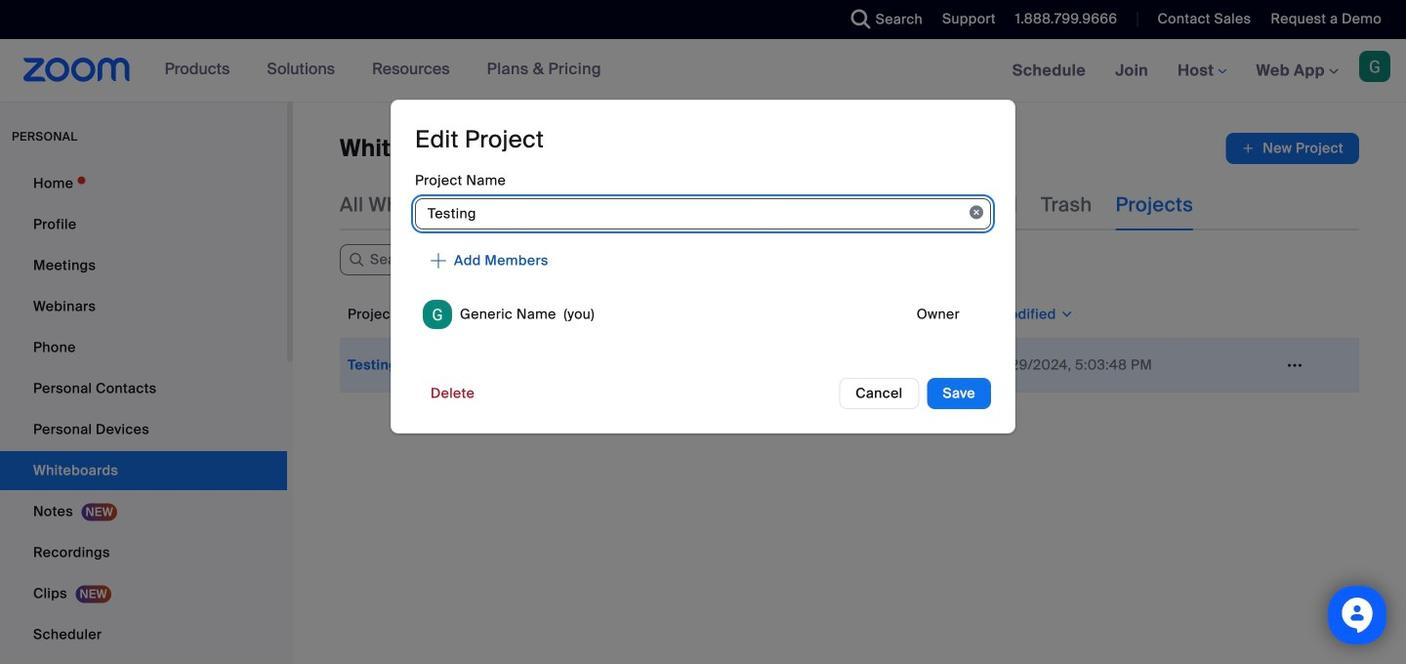 Task type: locate. For each thing, give the bounding box(es) containing it.
product information navigation
[[150, 39, 616, 102]]

tabs of all whiteboard page tab list
[[340, 180, 1194, 230]]

Search text field
[[340, 244, 574, 275]]

generic name owner element
[[415, 292, 991, 337]]

banner
[[0, 39, 1406, 103]]

dialog
[[391, 100, 1016, 434]]

edit project image
[[1279, 356, 1311, 374]]

application
[[340, 291, 1359, 393]]

heading
[[415, 125, 544, 155]]

generic name avatar image
[[423, 300, 452, 329]]

e.g. Happy Crew text field
[[415, 198, 991, 230]]

personal menu menu
[[0, 164, 287, 664]]



Task type: vqa. For each thing, say whether or not it's contained in the screenshot.
Tabs Of All Whiteboard Page "tab list" at the top of the page
yes



Task type: describe. For each thing, give the bounding box(es) containing it.
add image
[[1242, 139, 1255, 158]]

meetings navigation
[[998, 39, 1406, 103]]

arrow down image
[[439, 303, 457, 326]]



